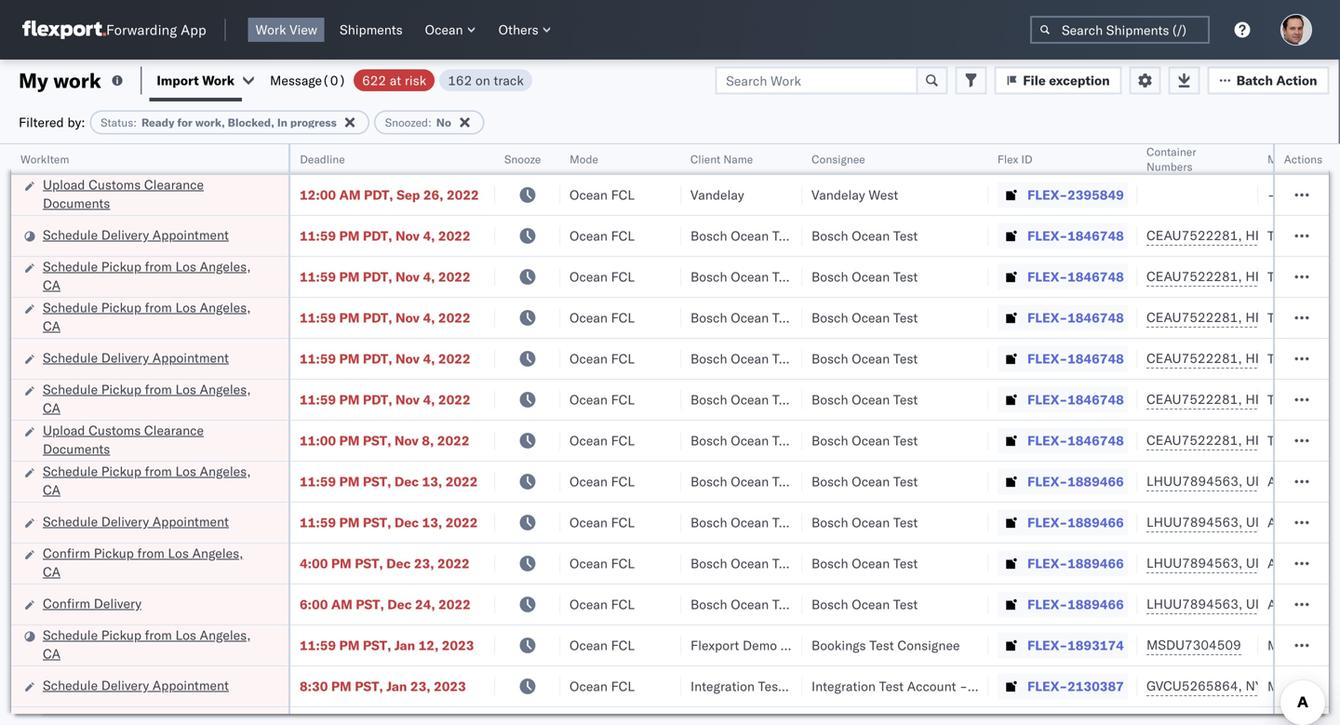 Task type: describe. For each thing, give the bounding box(es) containing it.
ocean fcl for confirm pickup from los angeles, ca link
[[570, 555, 635, 572]]

8:30
[[300, 678, 328, 695]]

dec for schedule pickup from los angeles, ca
[[395, 473, 419, 490]]

others
[[499, 21, 539, 38]]

4 flex-1846748 from the top
[[1028, 351, 1125, 367]]

6 test123456 from the top
[[1268, 432, 1341, 449]]

ceau7522281, hlxu6269489, for 1st schedule delivery appointment link from the top
[[1147, 227, 1341, 243]]

file
[[1024, 72, 1046, 88]]

pm for 1st schedule delivery appointment link from the top
[[339, 228, 360, 244]]

2 ca from the top
[[43, 318, 61, 334]]

8:30 pm pst, jan 23, 2023
[[300, 678, 466, 695]]

by:
[[67, 114, 85, 130]]

1846748 for second schedule pickup from los angeles, ca "link" from the top
[[1068, 310, 1125, 326]]

ceau7522281, for second schedule pickup from los angeles, ca "link" from the top
[[1147, 309, 1243, 325]]

consignee button
[[803, 148, 970, 167]]

11:59 pm pst, jan 12, 2023
[[300, 637, 474, 654]]

4:00
[[300, 555, 328, 572]]

numbers
[[1147, 160, 1193, 174]]

1 vertical spatial work
[[202, 72, 235, 88]]

1 ca from the top
[[43, 277, 61, 293]]

ocean inside button
[[425, 21, 463, 38]]

los for confirm pickup from los angeles, ca link
[[168, 545, 189, 561]]

mbl/mawb
[[1268, 152, 1333, 166]]

9 flex- from the top
[[1028, 514, 1068, 531]]

appointment for 3rd schedule delivery appointment link from the top
[[153, 513, 229, 530]]

schedule for fifth schedule pickup from los angeles, ca "link" from the top
[[43, 627, 98, 643]]

ocean fcl for confirm delivery link
[[570, 596, 635, 613]]

2 1846748 from the top
[[1068, 269, 1125, 285]]

others button
[[491, 18, 559, 42]]

6:00 am pst, dec 24, 2022
[[300, 596, 471, 613]]

maeu97361
[[1268, 637, 1341, 654]]

lagerfeld
[[999, 678, 1054, 695]]

mode button
[[561, 148, 663, 167]]

2 flex- from the top
[[1028, 228, 1068, 244]]

confirm delivery button
[[43, 595, 142, 615]]

pst, for confirm pickup from los angeles, ca link
[[355, 555, 383, 572]]

lhuu7894563, for confirm delivery
[[1147, 596, 1243, 612]]

deadline
[[300, 152, 345, 166]]

schedule delivery appointment for 4th schedule delivery appointment link
[[43, 677, 229, 694]]

7 ocean fcl from the top
[[570, 432, 635, 449]]

clearance for 12:00 am pdt, sep 26, 2022
[[144, 176, 204, 193]]

documents for 12:00
[[43, 195, 110, 211]]

bookings
[[812, 637, 866, 654]]

pickup for third schedule pickup from los angeles, ca "link"
[[101, 381, 141, 398]]

uetu5238478 for schedule pickup from los angeles, ca
[[1247, 473, 1337, 489]]

pm for second schedule pickup from los angeles, ca "link" from the top
[[339, 310, 360, 326]]

3 ocean fcl from the top
[[570, 269, 635, 285]]

3 fcl from the top
[[611, 269, 635, 285]]

confirm pickup from los angeles, ca link
[[43, 544, 264, 581]]

2022 for confirm delivery link
[[439, 596, 471, 613]]

documents for 11:00
[[43, 441, 110, 457]]

from for confirm pickup from los angeles, ca link
[[137, 545, 165, 561]]

resize handle column header for deadline
[[473, 144, 495, 725]]

from for fifth schedule pickup from los angeles, ca "link" from the top
[[145, 627, 172, 643]]

2 test123456 from the top
[[1268, 269, 1341, 285]]

11:00
[[300, 432, 336, 449]]

6 flex- from the top
[[1028, 392, 1068, 408]]

2130387
[[1068, 678, 1125, 695]]

vandelay for vandelay
[[691, 187, 745, 203]]

on
[[476, 72, 491, 88]]

4 schedule delivery appointment button from the top
[[43, 676, 229, 697]]

appointment for 1st schedule delivery appointment link from the top
[[153, 227, 229, 243]]

from for fourth schedule pickup from los angeles, ca "link" from the top
[[145, 463, 172, 480]]

3 schedule pickup from los angeles, ca button from the top
[[43, 380, 264, 419]]

message (0)
[[270, 72, 346, 88]]

nyku9743990
[[1246, 678, 1338, 694]]

6 ceau7522281, hlxu6269489, from the top
[[1147, 432, 1341, 448]]

work,
[[195, 115, 225, 129]]

pm for fourth schedule pickup from los angeles, ca "link" from the top
[[339, 473, 360, 490]]

gvcu5265864, nyku9743990
[[1147, 678, 1338, 694]]

status : ready for work, blocked, in progress
[[101, 115, 337, 129]]

actions
[[1285, 152, 1323, 166]]

import work
[[157, 72, 235, 88]]

2 11:59 pm pdt, nov 4, 2022 from the top
[[300, 269, 471, 285]]

622
[[362, 72, 387, 88]]

mbl/mawb n
[[1268, 152, 1341, 166]]

1 schedule pickup from los angeles, ca link from the top
[[43, 257, 264, 295]]

6:00
[[300, 596, 328, 613]]

sep
[[397, 187, 420, 203]]

bookings test consignee
[[812, 637, 960, 654]]

1 schedule pickup from los angeles, ca button from the top
[[43, 257, 264, 297]]

8,
[[422, 432, 434, 449]]

flex-1889466 for schedule delivery appointment
[[1028, 514, 1125, 531]]

confirm pickup from los angeles, ca button
[[43, 544, 264, 583]]

1893174
[[1068, 637, 1125, 654]]

flex id
[[998, 152, 1033, 166]]

test123456 for second schedule pickup from los angeles, ca "link" from the top
[[1268, 310, 1341, 326]]

pst, for confirm delivery link
[[356, 596, 384, 613]]

fcl for fifth schedule pickup from los angeles, ca "link" from the top
[[611, 637, 635, 654]]

from for fifth schedule pickup from los angeles, ca "link" from the bottom of the page
[[145, 258, 172, 275]]

msdu7304509
[[1147, 637, 1242, 653]]

1 schedule delivery appointment link from the top
[[43, 226, 229, 244]]

in
[[277, 115, 288, 129]]

forwarding app
[[106, 21, 206, 39]]

2 schedule delivery appointment button from the top
[[43, 349, 229, 369]]

flex
[[998, 152, 1019, 166]]

6 1846748 from the top
[[1068, 432, 1125, 449]]

work view
[[256, 21, 318, 38]]

flex id button
[[989, 148, 1119, 167]]

pickup for fourth schedule pickup from los angeles, ca "link" from the top
[[101, 463, 141, 480]]

5 flex-1846748 from the top
[[1028, 392, 1125, 408]]

test123456 for third schedule pickup from los angeles, ca "link"
[[1268, 392, 1341, 408]]

2 hlxu6269489, from the top
[[1246, 268, 1341, 284]]

confirm pickup from los angeles, ca
[[43, 545, 243, 580]]

client
[[691, 152, 721, 166]]

n
[[1336, 152, 1341, 166]]

action
[[1277, 72, 1318, 88]]

lhuu7894563, uetu5238478 for schedule pickup from los angeles, ca
[[1147, 473, 1337, 489]]

pst, for 3rd schedule delivery appointment link from the top
[[363, 514, 391, 531]]

test123456 for 1st schedule delivery appointment link from the top
[[1268, 228, 1341, 244]]

4, for 3rd schedule delivery appointment link from the bottom of the page
[[423, 351, 435, 367]]

work inside 'link'
[[256, 21, 286, 38]]

schedule pickup from los angeles, ca for fifth schedule pickup from los angeles, ca "link" from the top
[[43, 627, 251, 662]]

status
[[101, 115, 133, 129]]

lhuu7894563, uetu5238478 for confirm delivery
[[1147, 596, 1337, 612]]

6 ca from the top
[[43, 646, 61, 662]]

1 fcl from the top
[[611, 187, 635, 203]]

2 ceau7522281, hlxu6269489, from the top
[[1147, 268, 1341, 284]]

confirm for confirm pickup from los angeles, ca
[[43, 545, 90, 561]]

filtered by:
[[19, 114, 85, 130]]

2023 for 11:59 pm pst, jan 12, 2023
[[442, 637, 474, 654]]

1 ocean fcl from the top
[[570, 187, 635, 203]]

1 flex-1846748 from the top
[[1028, 228, 1125, 244]]

forwarding
[[106, 21, 177, 39]]

for
[[177, 115, 193, 129]]

ocean fcl for 4th schedule delivery appointment link
[[570, 678, 635, 695]]

8 flex- from the top
[[1028, 473, 1068, 490]]

lhuu7894563, for confirm pickup from los angeles, ca
[[1147, 555, 1243, 571]]

schedule delivery appointment for 3rd schedule delivery appointment link from the top
[[43, 513, 229, 530]]

4, for third schedule pickup from los angeles, ca "link"
[[423, 392, 435, 408]]

import work button
[[157, 72, 235, 88]]

upload customs clearance documents button for 11:00 pm pst, nov 8, 2022
[[43, 421, 264, 460]]

mbl/mawb n button
[[1259, 148, 1341, 167]]

karl
[[972, 678, 995, 695]]

client name
[[691, 152, 754, 166]]

ocean fcl for 1st schedule delivery appointment link from the top
[[570, 228, 635, 244]]

162 on track
[[448, 72, 524, 88]]

resize handle column header for container numbers
[[1236, 144, 1259, 725]]

lhuu7894563, for schedule pickup from los angeles, ca
[[1147, 473, 1243, 489]]

view
[[290, 21, 318, 38]]

work
[[53, 68, 101, 93]]

blocked,
[[228, 115, 275, 129]]

abcdefg78 for confirm pickup from los angeles, ca
[[1268, 555, 1341, 572]]

exception
[[1050, 72, 1110, 88]]

id
[[1022, 152, 1033, 166]]

flexport
[[691, 637, 740, 654]]

from for second schedule pickup from los angeles, ca "link" from the top
[[145, 299, 172, 316]]

1 flex- from the top
[[1028, 187, 1068, 203]]

batch
[[1237, 72, 1274, 88]]

confirm for confirm delivery
[[43, 595, 90, 612]]

snoozed
[[385, 115, 428, 129]]

shipments
[[340, 21, 403, 38]]

162
[[448, 72, 472, 88]]

6 resize handle column header from the left
[[966, 144, 989, 725]]

12 flex- from the top
[[1028, 637, 1068, 654]]

4 schedule pickup from los angeles, ca button from the top
[[43, 462, 264, 501]]

flex-1893174
[[1028, 637, 1125, 654]]

5 flex- from the top
[[1028, 351, 1068, 367]]

4, for 1st schedule delivery appointment link from the top
[[423, 228, 435, 244]]

delivery for confirm delivery button
[[94, 595, 142, 612]]

workitem
[[20, 152, 69, 166]]

10 flex- from the top
[[1028, 555, 1068, 572]]

3 flex- from the top
[[1028, 269, 1068, 285]]

6 flex-1846748 from the top
[[1028, 432, 1125, 449]]

13 flex- from the top
[[1028, 678, 1068, 695]]

from for third schedule pickup from los angeles, ca "link"
[[145, 381, 172, 398]]

5 schedule pickup from los angeles, ca link from the top
[[43, 626, 264, 663]]

my work
[[19, 68, 101, 93]]

3 ca from the top
[[43, 400, 61, 416]]

delivery for third schedule delivery appointment button from the bottom
[[101, 350, 149, 366]]

11:59 for second schedule pickup from los angeles, ca "link" from the top
[[300, 310, 336, 326]]

3 resize handle column header from the left
[[538, 144, 561, 725]]

2395849
[[1068, 187, 1125, 203]]

fcl for confirm pickup from los angeles, ca link
[[611, 555, 635, 572]]

import
[[157, 72, 199, 88]]

fcl for third schedule pickup from los angeles, ca "link"
[[611, 392, 635, 408]]

batch action
[[1237, 72, 1318, 88]]

9 resize handle column header from the left
[[1307, 144, 1330, 725]]

consignee for bookings test consignee
[[898, 637, 960, 654]]

ocean fcl for fourth schedule pickup from los angeles, ca "link" from the top
[[570, 473, 635, 490]]

schedule for third schedule pickup from los angeles, ca "link"
[[43, 381, 98, 398]]

schedule pickup from los angeles, ca for fifth schedule pickup from los angeles, ca "link" from the bottom of the page
[[43, 258, 251, 293]]

hlxu6269489, for second schedule pickup from los angeles, ca "link" from the top
[[1246, 309, 1341, 325]]

vandelay west
[[812, 187, 899, 203]]

2 schedule delivery appointment link from the top
[[43, 349, 229, 367]]

ceau7522281, hlxu6269489, for third schedule pickup from los angeles, ca "link"
[[1147, 391, 1341, 407]]

delivery for 4th schedule delivery appointment button from the top
[[101, 677, 149, 694]]

4 ca from the top
[[43, 482, 61, 498]]

4:00 pm pst, dec 23, 2022
[[300, 555, 470, 572]]

flex-2395849
[[1028, 187, 1125, 203]]

1 schedule delivery appointment button from the top
[[43, 226, 229, 246]]

2023 for 8:30 pm pst, jan 23, 2023
[[434, 678, 466, 695]]

schedule pickup from los angeles, ca for second schedule pickup from los angeles, ca "link" from the top
[[43, 299, 251, 334]]

flexport demo consignee
[[691, 637, 843, 654]]

confirm delivery
[[43, 595, 142, 612]]

fcl for 3rd schedule delivery appointment link from the bottom of the page
[[611, 351, 635, 367]]

3 flex-1846748 from the top
[[1028, 310, 1125, 326]]

4 schedule pickup from los angeles, ca link from the top
[[43, 462, 264, 500]]

3 schedule pickup from los angeles, ca link from the top
[[43, 380, 264, 418]]

name
[[724, 152, 754, 166]]



Task type: locate. For each thing, give the bounding box(es) containing it.
4 ceau7522281, hlxu6269489, from the top
[[1147, 350, 1341, 366]]

client name button
[[682, 148, 784, 167]]

23, up 24,
[[414, 555, 434, 572]]

13, up 4:00 pm pst, dec 23, 2022
[[422, 514, 442, 531]]

am for pdt,
[[339, 187, 361, 203]]

4 resize handle column header from the left
[[659, 144, 682, 725]]

11 flex- from the top
[[1028, 596, 1068, 613]]

am for pst,
[[331, 596, 353, 613]]

0 vertical spatial 23,
[[414, 555, 434, 572]]

flex-
[[1028, 187, 1068, 203], [1028, 228, 1068, 244], [1028, 269, 1068, 285], [1028, 310, 1068, 326], [1028, 351, 1068, 367], [1028, 392, 1068, 408], [1028, 432, 1068, 449], [1028, 473, 1068, 490], [1028, 514, 1068, 531], [1028, 555, 1068, 572], [1028, 596, 1068, 613], [1028, 637, 1068, 654], [1028, 678, 1068, 695]]

6 ceau7522281, from the top
[[1147, 432, 1243, 448]]

2 schedule pickup from los angeles, ca button from the top
[[43, 298, 264, 338]]

flexport. image
[[22, 20, 106, 39]]

integration test account - karl lagerfeld
[[812, 678, 1054, 695]]

4 11:59 from the top
[[300, 351, 336, 367]]

fcl for 3rd schedule delivery appointment link from the top
[[611, 514, 635, 531]]

my
[[19, 68, 48, 93]]

dec
[[395, 473, 419, 490], [395, 514, 419, 531], [387, 555, 411, 572], [388, 596, 412, 613]]

11:59 pm pst, dec 13, 2022 down '11:00 pm pst, nov 8, 2022'
[[300, 473, 478, 490]]

consignee up account
[[898, 637, 960, 654]]

1889466
[[1068, 473, 1125, 490], [1068, 514, 1125, 531], [1068, 555, 1125, 572], [1068, 596, 1125, 613]]

lhuu7894563, uetu5238478 for schedule delivery appointment
[[1147, 514, 1337, 530]]

1 ceau7522281, from the top
[[1147, 227, 1243, 243]]

12 fcl from the top
[[611, 637, 635, 654]]

container numbers button
[[1138, 141, 1240, 174]]

Search Shipments (/) text field
[[1031, 16, 1210, 44]]

2023 down 12,
[[434, 678, 466, 695]]

0 vertical spatial confirm
[[43, 545, 90, 561]]

3 appointment from the top
[[153, 513, 229, 530]]

container numbers
[[1147, 145, 1197, 174]]

1 upload customs clearance documents from the top
[[43, 176, 204, 211]]

1 vertical spatial 11:59 pm pst, dec 13, 2022
[[300, 514, 478, 531]]

12:00
[[300, 187, 336, 203]]

upload customs clearance documents for 12:00 am pdt, sep 26, 2022
[[43, 176, 204, 211]]

fcl for 4th schedule delivery appointment link
[[611, 678, 635, 695]]

demo
[[743, 637, 778, 654]]

3 hlxu6269489, from the top
[[1246, 309, 1341, 325]]

0 vertical spatial upload customs clearance documents link
[[43, 176, 264, 213]]

confirm up confirm delivery
[[43, 545, 90, 561]]

1 : from the left
[[133, 115, 137, 129]]

4 test123456 from the top
[[1268, 351, 1341, 367]]

hlxu6269489, for 1st schedule delivery appointment link from the top
[[1246, 227, 1341, 243]]

4,
[[423, 228, 435, 244], [423, 269, 435, 285], [423, 310, 435, 326], [423, 351, 435, 367], [423, 392, 435, 408]]

pickup for fifth schedule pickup from los angeles, ca "link" from the top
[[101, 627, 141, 643]]

flex-1889466 button
[[998, 469, 1128, 495], [998, 469, 1128, 495], [998, 510, 1128, 536], [998, 510, 1128, 536], [998, 551, 1128, 577], [998, 551, 1128, 577], [998, 592, 1128, 618], [998, 592, 1128, 618]]

1 vertical spatial 23,
[[411, 678, 431, 695]]

(0)
[[322, 72, 346, 88]]

2 abcdefg78 from the top
[[1268, 514, 1341, 531]]

jan down 11:59 pm pst, jan 12, 2023
[[387, 678, 407, 695]]

test123456 for 3rd schedule delivery appointment link from the bottom of the page
[[1268, 351, 1341, 367]]

work view link
[[248, 18, 325, 42]]

9 fcl from the top
[[611, 514, 635, 531]]

am right 6:00
[[331, 596, 353, 613]]

2022
[[447, 187, 479, 203], [438, 228, 471, 244], [438, 269, 471, 285], [438, 310, 471, 326], [438, 351, 471, 367], [438, 392, 471, 408], [437, 432, 470, 449], [446, 473, 478, 490], [446, 514, 478, 531], [438, 555, 470, 572], [439, 596, 471, 613]]

2 4, from the top
[[423, 269, 435, 285]]

1 vertical spatial am
[[331, 596, 353, 613]]

1 vertical spatial upload customs clearance documents
[[43, 422, 204, 457]]

11:59 pm pdt, nov 4, 2022 for second schedule pickup from los angeles, ca "link" from the top
[[300, 310, 471, 326]]

1 appointment from the top
[[153, 227, 229, 243]]

upload
[[43, 176, 85, 193], [43, 422, 85, 439]]

1 flex-1889466 from the top
[[1028, 473, 1125, 490]]

am right 12:00
[[339, 187, 361, 203]]

los for second schedule pickup from los angeles, ca "link" from the top
[[175, 299, 196, 316]]

1 vertical spatial documents
[[43, 441, 110, 457]]

ocean fcl for second schedule pickup from los angeles, ca "link" from the top
[[570, 310, 635, 326]]

abcdefg78 for schedule delivery appointment
[[1268, 514, 1341, 531]]

pst, down 4:00 pm pst, dec 23, 2022
[[356, 596, 384, 613]]

jan for 23,
[[387, 678, 407, 695]]

flex-1889466 for schedule pickup from los angeles, ca
[[1028, 473, 1125, 490]]

west
[[869, 187, 899, 203]]

2 schedule pickup from los angeles, ca link from the top
[[43, 298, 264, 336]]

pm for confirm pickup from los angeles, ca link
[[331, 555, 352, 572]]

4 uetu5238478 from the top
[[1247, 596, 1337, 612]]

0 vertical spatial work
[[256, 21, 286, 38]]

1 4, from the top
[[423, 228, 435, 244]]

2 lhuu7894563, uetu5238478 from the top
[[1147, 514, 1337, 530]]

3 11:59 from the top
[[300, 310, 336, 326]]

am
[[339, 187, 361, 203], [331, 596, 353, 613]]

2 vandelay from the left
[[812, 187, 866, 203]]

nov
[[396, 228, 420, 244], [396, 269, 420, 285], [396, 310, 420, 326], [396, 351, 420, 367], [396, 392, 420, 408], [395, 432, 419, 449]]

schedule delivery appointment button
[[43, 226, 229, 246], [43, 349, 229, 369], [43, 513, 229, 533], [43, 676, 229, 697]]

upload customs clearance documents button for 12:00 am pdt, sep 26, 2022
[[43, 176, 264, 215]]

0 horizontal spatial vandelay
[[691, 187, 745, 203]]

vandelay for vandelay west
[[812, 187, 866, 203]]

2 1889466 from the top
[[1068, 514, 1125, 531]]

6 schedule from the top
[[43, 463, 98, 480]]

test
[[773, 228, 797, 244], [894, 228, 918, 244], [773, 269, 797, 285], [894, 269, 918, 285], [773, 310, 797, 326], [894, 310, 918, 326], [773, 351, 797, 367], [894, 351, 918, 367], [773, 392, 797, 408], [894, 392, 918, 408], [773, 432, 797, 449], [894, 432, 918, 449], [773, 473, 797, 490], [894, 473, 918, 490], [773, 514, 797, 531], [894, 514, 918, 531], [773, 555, 797, 572], [894, 555, 918, 572], [773, 596, 797, 613], [894, 596, 918, 613], [870, 637, 894, 654], [880, 678, 904, 695]]

26,
[[423, 187, 444, 203]]

flex-1889466 for confirm delivery
[[1028, 596, 1125, 613]]

2023
[[442, 637, 474, 654], [434, 678, 466, 695]]

confirm inside confirm delivery link
[[43, 595, 90, 612]]

pickup for second schedule pickup from los angeles, ca "link" from the top
[[101, 299, 141, 316]]

pdt, for 3rd 'schedule pickup from los angeles, ca' button from the bottom of the page
[[363, 392, 393, 408]]

pickup
[[101, 258, 141, 275], [101, 299, 141, 316], [101, 381, 141, 398], [101, 463, 141, 480], [94, 545, 134, 561], [101, 627, 141, 643]]

container
[[1147, 145, 1197, 159]]

jan for 12,
[[395, 637, 415, 654]]

7 resize handle column header from the left
[[1115, 144, 1138, 725]]

ocean fcl for fifth schedule pickup from los angeles, ca "link" from the top
[[570, 637, 635, 654]]

consignee inside consignee button
[[812, 152, 865, 166]]

account
[[908, 678, 957, 695]]

11:00 pm pst, nov 8, 2022
[[300, 432, 470, 449]]

3 test123456 from the top
[[1268, 310, 1341, 326]]

0 vertical spatial am
[[339, 187, 361, 203]]

confirm
[[43, 545, 90, 561], [43, 595, 90, 612]]

13 ocean fcl from the top
[[570, 678, 635, 695]]

schedule delivery appointment for 3rd schedule delivery appointment link from the bottom of the page
[[43, 350, 229, 366]]

snoozed : no
[[385, 115, 451, 129]]

pickup for confirm pickup from los angeles, ca link
[[94, 545, 134, 561]]

consignee up integration
[[781, 637, 843, 654]]

3 schedule pickup from los angeles, ca from the top
[[43, 381, 251, 416]]

abcdefg78 for confirm delivery
[[1268, 596, 1341, 613]]

3 ceau7522281, from the top
[[1147, 309, 1243, 325]]

2022 for confirm pickup from los angeles, ca link
[[438, 555, 470, 572]]

documents
[[43, 195, 110, 211], [43, 441, 110, 457]]

pst, up 6:00 am pst, dec 24, 2022
[[355, 555, 383, 572]]

delivery for 2nd schedule delivery appointment button from the bottom of the page
[[101, 513, 149, 530]]

Search Work text field
[[715, 67, 918, 95]]

1 vertical spatial 13,
[[422, 514, 442, 531]]

: for status
[[133, 115, 137, 129]]

from inside 'confirm pickup from los angeles, ca'
[[137, 545, 165, 561]]

pst, for fifth schedule pickup from los angeles, ca "link" from the top
[[363, 637, 391, 654]]

ocean fcl for third schedule pickup from los angeles, ca "link"
[[570, 392, 635, 408]]

upload customs clearance documents button
[[43, 176, 264, 215], [43, 421, 264, 460]]

24,
[[415, 596, 435, 613]]

flex-2130387 button
[[998, 674, 1128, 700], [998, 674, 1128, 700]]

8 resize handle column header from the left
[[1236, 144, 1259, 725]]

upload customs clearance documents
[[43, 176, 204, 211], [43, 422, 204, 457]]

los for fourth schedule pickup from los angeles, ca "link" from the top
[[175, 463, 196, 480]]

from
[[145, 258, 172, 275], [145, 299, 172, 316], [145, 381, 172, 398], [145, 463, 172, 480], [137, 545, 165, 561], [145, 627, 172, 643]]

los for fifth schedule pickup from los angeles, ca "link" from the bottom of the page
[[175, 258, 196, 275]]

1 1846748 from the top
[[1068, 228, 1125, 244]]

5 ceau7522281, from the top
[[1147, 391, 1243, 407]]

2 schedule from the top
[[43, 258, 98, 275]]

11 ocean fcl from the top
[[570, 596, 635, 613]]

3 schedule delivery appointment from the top
[[43, 513, 229, 530]]

pst, down 11:59 pm pst, jan 12, 2023
[[355, 678, 383, 695]]

pst, up 4:00 pm pst, dec 23, 2022
[[363, 514, 391, 531]]

workitem button
[[11, 148, 270, 167]]

pdt,
[[364, 187, 394, 203], [363, 228, 393, 244], [363, 269, 393, 285], [363, 310, 393, 326], [363, 351, 393, 367], [363, 392, 393, 408]]

13, for schedule delivery appointment
[[422, 514, 442, 531]]

test123456
[[1268, 228, 1341, 244], [1268, 269, 1341, 285], [1268, 310, 1341, 326], [1268, 351, 1341, 367], [1268, 392, 1341, 408], [1268, 432, 1341, 449]]

2 ocean fcl from the top
[[570, 228, 635, 244]]

upload customs clearance documents link
[[43, 176, 264, 213], [43, 421, 264, 459]]

app
[[181, 21, 206, 39]]

vandelay down client name
[[691, 187, 745, 203]]

dec up 4:00 pm pst, dec 23, 2022
[[395, 514, 419, 531]]

0 vertical spatial customs
[[89, 176, 141, 193]]

2 upload customs clearance documents from the top
[[43, 422, 204, 457]]

0 horizontal spatial work
[[202, 72, 235, 88]]

4 schedule delivery appointment link from the top
[[43, 676, 229, 695]]

los inside 'confirm pickup from los angeles, ca'
[[168, 545, 189, 561]]

appointment
[[153, 227, 229, 243], [153, 350, 229, 366], [153, 513, 229, 530], [153, 677, 229, 694]]

at
[[390, 72, 402, 88]]

1 resize handle column header from the left
[[266, 144, 289, 725]]

0 vertical spatial documents
[[43, 195, 110, 211]]

0 vertical spatial upload
[[43, 176, 85, 193]]

ocean button
[[418, 18, 484, 42]]

1 vertical spatial jan
[[387, 678, 407, 695]]

ready
[[141, 115, 175, 129]]

confirm inside 'confirm pickup from los angeles, ca'
[[43, 545, 90, 561]]

3 4, from the top
[[423, 310, 435, 326]]

: left ready
[[133, 115, 137, 129]]

pst, left 8, in the bottom left of the page
[[363, 432, 391, 449]]

1 vertical spatial upload customs clearance documents link
[[43, 421, 264, 459]]

progress
[[290, 115, 337, 129]]

2 upload customs clearance documents button from the top
[[43, 421, 264, 460]]

4 schedule delivery appointment from the top
[[43, 677, 229, 694]]

ocean fcl for 3rd schedule delivery appointment link from the top
[[570, 514, 635, 531]]

1 schedule pickup from los angeles, ca from the top
[[43, 258, 251, 293]]

23, for jan
[[411, 678, 431, 695]]

ca
[[43, 277, 61, 293], [43, 318, 61, 334], [43, 400, 61, 416], [43, 482, 61, 498], [43, 564, 61, 580], [43, 646, 61, 662]]

ocean fcl
[[570, 187, 635, 203], [570, 228, 635, 244], [570, 269, 635, 285], [570, 310, 635, 326], [570, 351, 635, 367], [570, 392, 635, 408], [570, 432, 635, 449], [570, 473, 635, 490], [570, 514, 635, 531], [570, 555, 635, 572], [570, 596, 635, 613], [570, 637, 635, 654], [570, 678, 635, 695]]

customs for 12:00 am pdt, sep 26, 2022
[[89, 176, 141, 193]]

1 vertical spatial confirm
[[43, 595, 90, 612]]

4 flex-1889466 from the top
[[1028, 596, 1125, 613]]

11:59 pm pdt, nov 4, 2022 for third schedule pickup from los angeles, ca "link"
[[300, 392, 471, 408]]

2 confirm from the top
[[43, 595, 90, 612]]

1 vertical spatial upload customs clearance documents button
[[43, 421, 264, 460]]

pdt, for third schedule delivery appointment button from the bottom
[[363, 351, 393, 367]]

pm for fifth schedule pickup from los angeles, ca "link" from the top
[[339, 637, 360, 654]]

hlxu6269489, for third schedule pickup from los angeles, ca "link"
[[1246, 391, 1341, 407]]

work
[[256, 21, 286, 38], [202, 72, 235, 88]]

lhuu7894563, for schedule delivery appointment
[[1147, 514, 1243, 530]]

0 vertical spatial clearance
[[144, 176, 204, 193]]

23, down 12,
[[411, 678, 431, 695]]

0 vertical spatial 13,
[[422, 473, 442, 490]]

11:59 pm pdt, nov 4, 2022 for 1st schedule delivery appointment link from the top
[[300, 228, 471, 244]]

track
[[494, 72, 524, 88]]

3 schedule from the top
[[43, 299, 98, 316]]

2022 for 3rd schedule delivery appointment link from the bottom of the page
[[438, 351, 471, 367]]

0 vertical spatial jan
[[395, 637, 415, 654]]

3 schedule delivery appointment button from the top
[[43, 513, 229, 533]]

:
[[133, 115, 137, 129], [428, 115, 432, 129]]

angeles, inside 'confirm pickup from los angeles, ca'
[[192, 545, 243, 561]]

resize handle column header for workitem
[[266, 144, 289, 725]]

resize handle column header for mode
[[659, 144, 682, 725]]

4 flex- from the top
[[1028, 310, 1068, 326]]

0 vertical spatial 2023
[[442, 637, 474, 654]]

11:59 pm pdt, nov 4, 2022
[[300, 228, 471, 244], [300, 269, 471, 285], [300, 310, 471, 326], [300, 351, 471, 367], [300, 392, 471, 408]]

: for snoozed
[[428, 115, 432, 129]]

5 schedule pickup from los angeles, ca button from the top
[[43, 626, 264, 665]]

1 schedule delivery appointment from the top
[[43, 227, 229, 243]]

4 ceau7522281, from the top
[[1147, 350, 1243, 366]]

5 4, from the top
[[423, 392, 435, 408]]

7 flex- from the top
[[1028, 432, 1068, 449]]

1 vertical spatial clearance
[[144, 422, 204, 439]]

4 ocean fcl from the top
[[570, 310, 635, 326]]

pickup inside 'confirm pickup from los angeles, ca'
[[94, 545, 134, 561]]

1 uetu5238478 from the top
[[1247, 473, 1337, 489]]

1 lhuu7894563, uetu5238478 from the top
[[1147, 473, 1337, 489]]

8 fcl from the top
[[611, 473, 635, 490]]

1 horizontal spatial :
[[428, 115, 432, 129]]

hlxu6269489, for 3rd schedule delivery appointment link from the bottom of the page
[[1246, 350, 1341, 366]]

2 ceau7522281, from the top
[[1147, 268, 1243, 284]]

schedule for second schedule pickup from los angeles, ca "link" from the top
[[43, 299, 98, 316]]

--
[[1268, 187, 1284, 203]]

gvcu5265864,
[[1147, 678, 1243, 694]]

pst, for fourth schedule pickup from los angeles, ca "link" from the top
[[363, 473, 391, 490]]

jan left 12,
[[395, 637, 415, 654]]

uetu5238478 for confirm pickup from los angeles, ca
[[1247, 555, 1337, 571]]

12,
[[419, 637, 439, 654]]

5 hlxu6269489, from the top
[[1246, 391, 1341, 407]]

4 1846748 from the top
[[1068, 351, 1125, 367]]

2022 for 3rd schedule delivery appointment link from the top
[[446, 514, 478, 531]]

1 horizontal spatial vandelay
[[812, 187, 866, 203]]

schedule for 3rd schedule delivery appointment link from the bottom of the page
[[43, 350, 98, 366]]

consignee up the vandelay west
[[812, 152, 865, 166]]

upload customs clearance documents link for 12:00
[[43, 176, 264, 213]]

no
[[437, 115, 451, 129]]

abcdefg78
[[1268, 473, 1341, 490], [1268, 514, 1341, 531], [1268, 555, 1341, 572], [1268, 596, 1341, 613]]

11:59 for 1st schedule delivery appointment link from the top
[[300, 228, 336, 244]]

11:59 for 3rd schedule delivery appointment link from the top
[[300, 514, 336, 531]]

1 horizontal spatial work
[[256, 21, 286, 38]]

pst, up 8:30 pm pst, jan 23, 2023 on the bottom left of the page
[[363, 637, 391, 654]]

resize handle column header
[[266, 144, 289, 725], [473, 144, 495, 725], [538, 144, 561, 725], [659, 144, 682, 725], [780, 144, 803, 725], [966, 144, 989, 725], [1115, 144, 1138, 725], [1236, 144, 1259, 725], [1307, 144, 1330, 725]]

ceau7522281, for 1st schedule delivery appointment link from the top
[[1147, 227, 1243, 243]]

dec down '11:00 pm pst, nov 8, 2022'
[[395, 473, 419, 490]]

11:59 pm pst, dec 13, 2022 for schedule pickup from los angeles, ca
[[300, 473, 478, 490]]

schedule pickup from los angeles, ca link
[[43, 257, 264, 295], [43, 298, 264, 336], [43, 380, 264, 418], [43, 462, 264, 500], [43, 626, 264, 663]]

0 vertical spatial upload customs clearance documents
[[43, 176, 204, 211]]

0 vertical spatial 11:59 pm pst, dec 13, 2022
[[300, 473, 478, 490]]

fcl for fourth schedule pickup from los angeles, ca "link" from the top
[[611, 473, 635, 490]]

upload for 12:00 am pdt, sep 26, 2022
[[43, 176, 85, 193]]

dec up 6:00 am pst, dec 24, 2022
[[387, 555, 411, 572]]

vandelay
[[691, 187, 745, 203], [812, 187, 866, 203]]

schedule for 1st schedule delivery appointment link from the top
[[43, 227, 98, 243]]

-
[[1268, 187, 1276, 203], [1276, 187, 1284, 203], [960, 678, 968, 695]]

2 11:59 from the top
[[300, 269, 336, 285]]

dec for confirm delivery
[[388, 596, 412, 613]]

: left no
[[428, 115, 432, 129]]

1 vertical spatial customs
[[89, 422, 141, 439]]

pm for 4th schedule delivery appointment link
[[331, 678, 352, 695]]

2 flex-1846748 from the top
[[1028, 269, 1125, 285]]

work right import
[[202, 72, 235, 88]]

5 ocean fcl from the top
[[570, 351, 635, 367]]

ceau7522281, hlxu6269489,
[[1147, 227, 1341, 243], [1147, 268, 1341, 284], [1147, 309, 1341, 325], [1147, 350, 1341, 366], [1147, 391, 1341, 407], [1147, 432, 1341, 448]]

batch action button
[[1208, 67, 1330, 95]]

0 vertical spatial upload customs clearance documents button
[[43, 176, 264, 215]]

pm for 3rd schedule delivery appointment link from the bottom of the page
[[339, 351, 360, 367]]

fcl
[[611, 187, 635, 203], [611, 228, 635, 244], [611, 269, 635, 285], [611, 310, 635, 326], [611, 351, 635, 367], [611, 392, 635, 408], [611, 432, 635, 449], [611, 473, 635, 490], [611, 514, 635, 531], [611, 555, 635, 572], [611, 596, 635, 613], [611, 637, 635, 654], [611, 678, 635, 695]]

risk
[[405, 72, 427, 88]]

13,
[[422, 473, 442, 490], [422, 514, 442, 531]]

confirm down 'confirm pickup from los angeles, ca'
[[43, 595, 90, 612]]

upload customs clearance documents for 11:00 pm pst, nov 8, 2022
[[43, 422, 204, 457]]

13, down 8, in the bottom left of the page
[[422, 473, 442, 490]]

0 horizontal spatial :
[[133, 115, 137, 129]]

2022 for second schedule pickup from los angeles, ca "link" from the top
[[438, 310, 471, 326]]

vandelay left west
[[812, 187, 866, 203]]

2 uetu5238478 from the top
[[1247, 514, 1337, 530]]

snooze
[[505, 152, 541, 166]]

appointment for 3rd schedule delivery appointment link from the bottom of the page
[[153, 350, 229, 366]]

1 vertical spatial 2023
[[434, 678, 466, 695]]

dec left 24,
[[388, 596, 412, 613]]

4 lhuu7894563, from the top
[[1147, 596, 1243, 612]]

5 1846748 from the top
[[1068, 392, 1125, 408]]

filtered
[[19, 114, 64, 130]]

pdt, for 4th schedule delivery appointment button from the bottom of the page
[[363, 228, 393, 244]]

1 13, from the top
[[422, 473, 442, 490]]

1 vertical spatial upload
[[43, 422, 85, 439]]

flex-1889466
[[1028, 473, 1125, 490], [1028, 514, 1125, 531], [1028, 555, 1125, 572], [1028, 596, 1125, 613]]

flex-1893174 button
[[998, 633, 1128, 659], [998, 633, 1128, 659]]

pdt, for second 'schedule pickup from los angeles, ca' button from the top of the page
[[363, 310, 393, 326]]

2 schedule delivery appointment from the top
[[43, 350, 229, 366]]

3 schedule delivery appointment link from the top
[[43, 513, 229, 531]]

3 flex-1889466 from the top
[[1028, 555, 1125, 572]]

4 11:59 pm pdt, nov 4, 2022 from the top
[[300, 351, 471, 367]]

schedule for fifth schedule pickup from los angeles, ca "link" from the bottom of the page
[[43, 258, 98, 275]]

integration
[[812, 678, 876, 695]]

ca inside 'confirm pickup from los angeles, ca'
[[43, 564, 61, 580]]

schedule pickup from los angeles, ca
[[43, 258, 251, 293], [43, 299, 251, 334], [43, 381, 251, 416], [43, 463, 251, 498], [43, 627, 251, 662]]

6 hlxu6269489, from the top
[[1246, 432, 1341, 448]]

12:00 am pdt, sep 26, 2022
[[300, 187, 479, 203]]

2 13, from the top
[[422, 514, 442, 531]]

3 11:59 pm pdt, nov 4, 2022 from the top
[[300, 310, 471, 326]]

11:59 pm pst, dec 13, 2022 up 4:00 pm pst, dec 23, 2022
[[300, 514, 478, 531]]

pst, down '11:00 pm pst, nov 8, 2022'
[[363, 473, 391, 490]]

7 fcl from the top
[[611, 432, 635, 449]]

work left view
[[256, 21, 286, 38]]

1 upload from the top
[[43, 176, 85, 193]]

4, for second schedule pickup from los angeles, ca "link" from the top
[[423, 310, 435, 326]]

2 appointment from the top
[[153, 350, 229, 366]]

2 fcl from the top
[[611, 228, 635, 244]]

2023 right 12,
[[442, 637, 474, 654]]

3 lhuu7894563, uetu5238478 from the top
[[1147, 555, 1337, 571]]

pst, for 4th schedule delivery appointment link
[[355, 678, 383, 695]]



Task type: vqa. For each thing, say whether or not it's contained in the screenshot.


